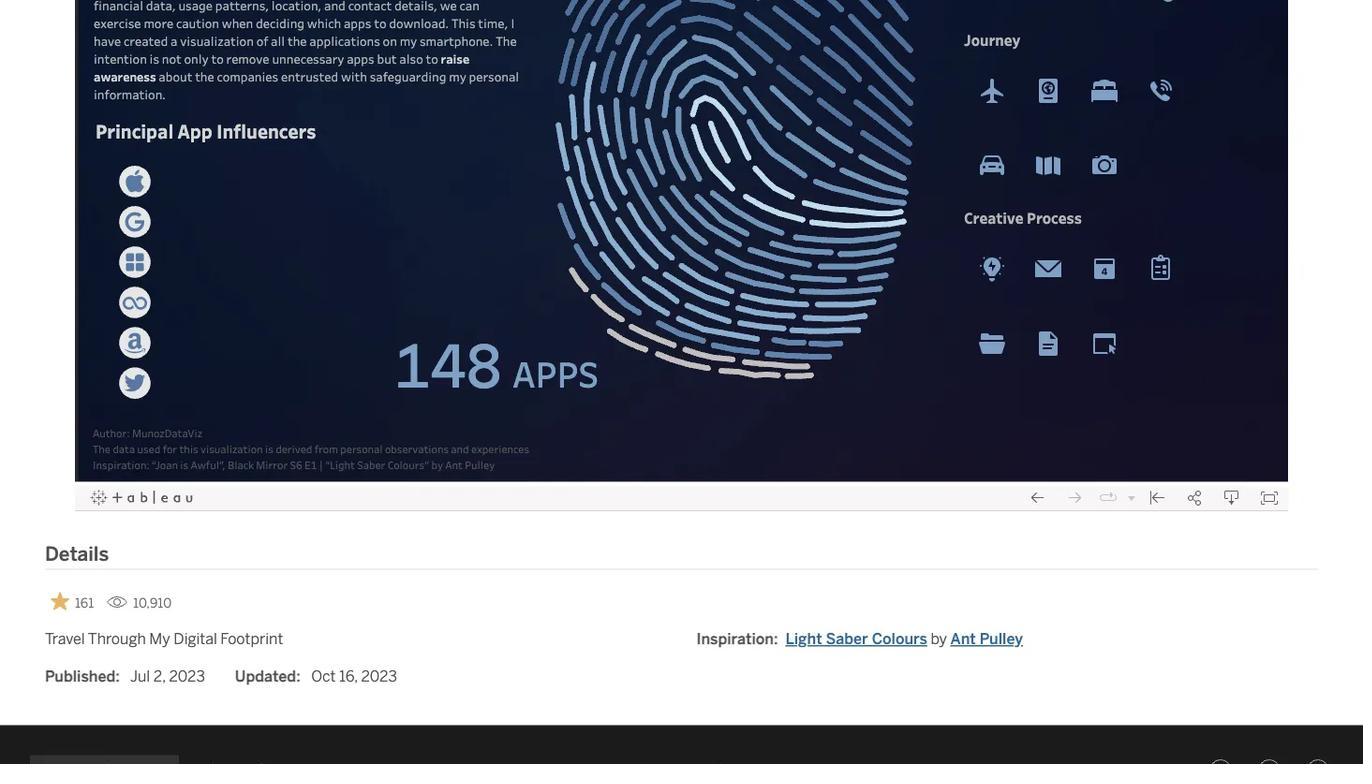 Task type: vqa. For each thing, say whether or not it's contained in the screenshot.
Published's ':'
yes



Task type: locate. For each thing, give the bounding box(es) containing it.
selected language element
[[43, 756, 166, 765]]

my
[[149, 631, 170, 649]]

2023
[[169, 668, 205, 686], [361, 668, 397, 686]]

: left "light"
[[774, 631, 778, 649]]

2 2023 from the left
[[361, 668, 397, 686]]

2023 for oct 16, 2023
[[361, 668, 397, 686]]

161
[[75, 596, 94, 612]]

0 horizontal spatial 2023
[[169, 668, 205, 686]]

: for inspiration
[[774, 631, 778, 649]]

list item
[[786, 629, 1023, 651]]

: left "jul"
[[115, 668, 120, 686]]

: left oct
[[296, 668, 301, 686]]

1 horizontal spatial 2023
[[361, 668, 397, 686]]

2 horizontal spatial :
[[774, 631, 778, 649]]

details
[[45, 543, 109, 567]]

:
[[774, 631, 778, 649], [115, 668, 120, 686], [296, 668, 301, 686]]

footprint
[[221, 631, 283, 649]]

travel
[[45, 631, 85, 649]]

2023 right 2,
[[169, 668, 205, 686]]

10,910
[[133, 596, 172, 612]]

1 horizontal spatial :
[[296, 668, 301, 686]]

inspiration
[[697, 631, 774, 649]]

colours
[[872, 631, 928, 649]]

updated :
[[235, 668, 301, 686]]

0 horizontal spatial :
[[115, 668, 120, 686]]

jul
[[130, 668, 150, 686]]

oct 16, 2023
[[311, 668, 397, 686]]

2023 right 16,
[[361, 668, 397, 686]]

1 2023 from the left
[[169, 668, 205, 686]]

digital
[[174, 631, 217, 649]]



Task type: describe. For each thing, give the bounding box(es) containing it.
published
[[45, 668, 115, 686]]

updated
[[235, 668, 296, 686]]

ant pulley link
[[951, 631, 1023, 649]]

through
[[88, 631, 146, 649]]

: for updated
[[296, 668, 301, 686]]

inspiration : light saber colours by ant pulley
[[697, 631, 1023, 649]]

by
[[931, 631, 947, 649]]

oct
[[311, 668, 336, 686]]

travel through my digital footprint
[[45, 631, 283, 649]]

jul 2, 2023
[[130, 668, 205, 686]]

light
[[786, 631, 822, 649]]

: for published
[[115, 668, 120, 686]]

16,
[[339, 668, 358, 686]]

light saber colours link
[[786, 631, 928, 649]]

list item containing light saber colours
[[786, 629, 1023, 651]]

2,
[[153, 668, 166, 686]]

ant
[[951, 631, 976, 649]]

saber
[[826, 631, 868, 649]]

published :
[[45, 668, 120, 686]]

Remove Favorite button
[[45, 587, 99, 617]]

pulley
[[980, 631, 1023, 649]]

2023 for jul 2, 2023
[[169, 668, 205, 686]]

10,910 views element
[[99, 589, 179, 619]]



